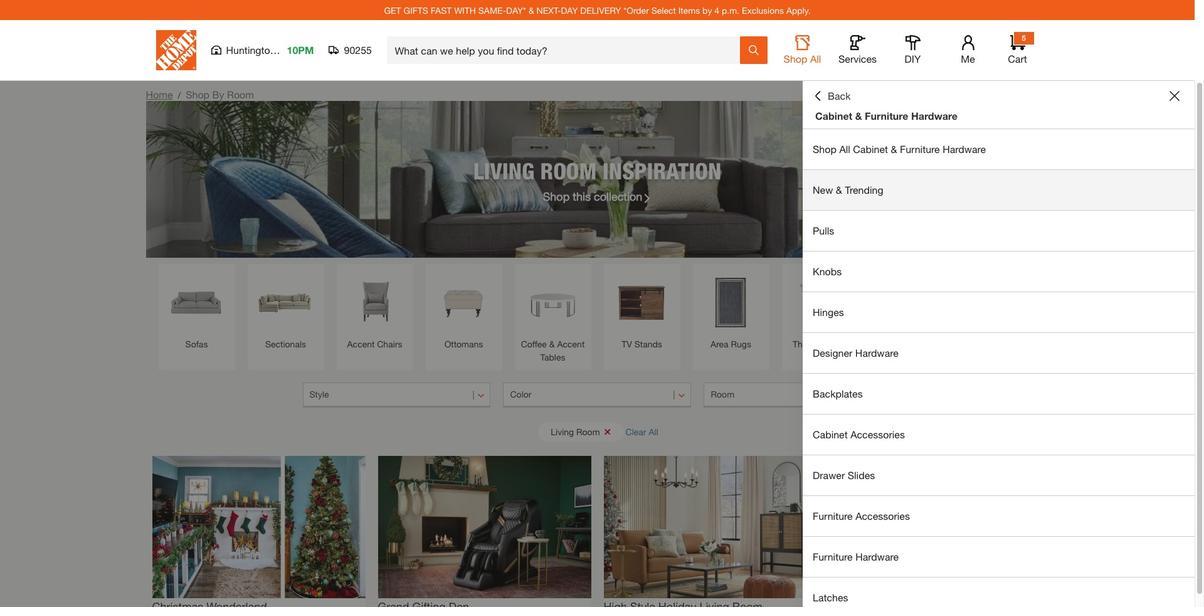 Task type: vqa. For each thing, say whether or not it's contained in the screenshot.
Sofas
yes



Task type: locate. For each thing, give the bounding box(es) containing it.
&
[[529, 5, 534, 15], [855, 110, 862, 122], [891, 143, 897, 155], [836, 184, 842, 196], [549, 339, 555, 349]]

4 stretchy image image from the left
[[830, 456, 1043, 598]]

cabinet
[[815, 110, 853, 122], [853, 143, 888, 155], [813, 428, 848, 440]]

1 vertical spatial all
[[839, 143, 850, 155]]

room up this
[[540, 157, 597, 184]]

/
[[178, 90, 181, 100]]

shop inside shop all cabinet & furniture hardware link
[[813, 143, 837, 155]]

shop
[[784, 53, 808, 65], [186, 88, 210, 100], [813, 143, 837, 155], [543, 189, 570, 203]]

1 vertical spatial accessories
[[856, 510, 910, 522]]

cabinet for accessories
[[813, 428, 848, 440]]

1 horizontal spatial all
[[810, 53, 821, 65]]

new & trending link
[[803, 170, 1195, 210]]

0 vertical spatial cabinet
[[815, 110, 853, 122]]

room button
[[704, 383, 892, 408]]

stretchy image image
[[152, 456, 365, 598], [378, 456, 591, 598], [604, 456, 817, 598], [830, 456, 1043, 598]]

drawer close image
[[1170, 91, 1180, 101]]

trending
[[845, 184, 884, 196]]

diy button
[[893, 35, 933, 65]]

home / shop by room
[[146, 88, 254, 100]]

tv stands image
[[610, 270, 674, 334]]

shop up new
[[813, 143, 837, 155]]

area rugs image
[[699, 270, 763, 334]]

0 horizontal spatial accent
[[347, 339, 375, 349]]

gifts
[[404, 5, 428, 15]]

accessories up slides
[[851, 428, 905, 440]]

2 vertical spatial all
[[649, 426, 658, 437]]

cabinet accessories
[[813, 428, 905, 440]]

furniture
[[865, 110, 909, 122], [900, 143, 940, 155], [813, 510, 853, 522], [813, 551, 853, 563]]

same-
[[478, 5, 506, 15]]

select
[[651, 5, 676, 15]]

pulls
[[813, 225, 834, 236]]

coffee
[[521, 339, 547, 349]]

sofas image
[[165, 270, 229, 334]]

color
[[510, 389, 532, 400]]

& for new & trending
[[836, 184, 842, 196]]

3 stretchy image image from the left
[[604, 456, 817, 598]]

cabinet inside cabinet accessories link
[[813, 428, 848, 440]]

p.m.
[[722, 5, 740, 15]]

back
[[828, 90, 851, 102]]

shop inside shop this collection "link"
[[543, 189, 570, 203]]

by
[[212, 88, 224, 100]]

1 horizontal spatial living
[[551, 426, 574, 437]]

2 accent from the left
[[557, 339, 585, 349]]

all up new & trending
[[839, 143, 850, 155]]

apply.
[[787, 5, 811, 15]]

1 vertical spatial living
[[551, 426, 574, 437]]

all for shop all cabinet & furniture hardware
[[839, 143, 850, 155]]

latches link
[[803, 578, 1195, 607]]

1 vertical spatial cabinet
[[853, 143, 888, 155]]

cabinet down cabinet & furniture hardware at the right of page
[[853, 143, 888, 155]]

room right by
[[227, 88, 254, 100]]

furniture hardware
[[813, 551, 899, 563]]

all
[[810, 53, 821, 65], [839, 143, 850, 155], [649, 426, 658, 437]]

feedback link image
[[1187, 212, 1204, 280]]

cabinet down 'back' button
[[815, 110, 853, 122]]

hardware
[[911, 110, 958, 122], [943, 143, 986, 155], [855, 347, 899, 359], [856, 551, 899, 563]]

0 horizontal spatial all
[[649, 426, 658, 437]]

shop this collection
[[543, 189, 643, 203]]

shop all cabinet & furniture hardware
[[813, 143, 986, 155]]

stands
[[635, 339, 662, 349]]

& up shop all cabinet & furniture hardware
[[855, 110, 862, 122]]

throw pillows link
[[788, 270, 852, 351]]

color button
[[503, 383, 692, 408]]

designer hardware
[[813, 347, 899, 359]]

all right clear
[[649, 426, 658, 437]]

accent left chairs on the bottom
[[347, 339, 375, 349]]

fast
[[431, 5, 452, 15]]

menu
[[803, 129, 1195, 607]]

furniture up shop all cabinet & furniture hardware
[[865, 110, 909, 122]]

style
[[310, 389, 329, 400]]

1 horizontal spatial accent
[[557, 339, 585, 349]]

living for living room
[[551, 426, 574, 437]]

& down cabinet & furniture hardware at the right of page
[[891, 143, 897, 155]]

ottomans image
[[432, 270, 496, 334]]

& inside coffee & accent tables
[[549, 339, 555, 349]]

area
[[711, 339, 729, 349]]

shop left this
[[543, 189, 570, 203]]

cart 5
[[1008, 33, 1027, 65]]

1 accent from the left
[[347, 339, 375, 349]]

inspiration
[[603, 157, 721, 184]]

home link
[[146, 88, 173, 100]]

ottomans
[[444, 339, 483, 349]]

shop this collection link
[[543, 188, 652, 205]]

throw
[[793, 339, 817, 349]]

room
[[227, 88, 254, 100], [540, 157, 597, 184], [711, 389, 735, 400], [576, 426, 600, 437]]

shop for shop this collection
[[543, 189, 570, 203]]

shop inside shop all button
[[784, 53, 808, 65]]

pillows
[[820, 339, 847, 349]]

accessories
[[851, 428, 905, 440], [856, 510, 910, 522]]

2 vertical spatial cabinet
[[813, 428, 848, 440]]

living
[[473, 157, 535, 184], [551, 426, 574, 437]]

What can we help you find today? search field
[[395, 37, 739, 63]]

latches
[[813, 591, 848, 603]]

services
[[839, 53, 877, 65]]

90255 button
[[329, 44, 372, 56]]

area rugs
[[711, 339, 751, 349]]

hardware down furniture accessories
[[856, 551, 899, 563]]

0 vertical spatial accessories
[[851, 428, 905, 440]]

park
[[279, 44, 299, 56]]

0 horizontal spatial living
[[473, 157, 535, 184]]

0 vertical spatial living
[[473, 157, 535, 184]]

hinges link
[[803, 292, 1195, 332]]

backplates
[[813, 388, 863, 400]]

1 stretchy image image from the left
[[152, 456, 365, 598]]

area rugs link
[[699, 270, 763, 351]]

cart
[[1008, 53, 1027, 65]]

& right new
[[836, 184, 842, 196]]

accessories for furniture accessories
[[856, 510, 910, 522]]

sectionals link
[[254, 270, 318, 351]]

with
[[454, 5, 476, 15]]

shop for shop all
[[784, 53, 808, 65]]

accent up tables
[[557, 339, 585, 349]]

room down area
[[711, 389, 735, 400]]

accent chairs link
[[343, 270, 407, 351]]

accessories for cabinet accessories
[[851, 428, 905, 440]]

accessories down slides
[[856, 510, 910, 522]]

hardware right designer
[[855, 347, 899, 359]]

& for cabinet & furniture hardware
[[855, 110, 862, 122]]

tables
[[540, 352, 565, 363]]

cabinet inside shop all cabinet & furniture hardware link
[[853, 143, 888, 155]]

cabinet up drawer
[[813, 428, 848, 440]]

2 horizontal spatial all
[[839, 143, 850, 155]]

4
[[715, 5, 719, 15]]

furniture down cabinet & furniture hardware at the right of page
[[900, 143, 940, 155]]

living inside button
[[551, 426, 574, 437]]

0 vertical spatial all
[[810, 53, 821, 65]]

collection
[[594, 189, 643, 203]]

shop down apply.
[[784, 53, 808, 65]]

& up tables
[[549, 339, 555, 349]]

me
[[961, 53, 975, 65]]

new & trending
[[813, 184, 884, 196]]

accent inside accent chairs link
[[347, 339, 375, 349]]

knobs link
[[803, 252, 1195, 292]]

cabinet for &
[[815, 110, 853, 122]]

room down color button
[[576, 426, 600, 437]]

accent
[[347, 339, 375, 349], [557, 339, 585, 349]]

services button
[[838, 35, 878, 65]]

all up 'back' button
[[810, 53, 821, 65]]

hardware up new & trending link
[[943, 143, 986, 155]]



Task type: describe. For each thing, give the bounding box(es) containing it.
sofas link
[[165, 270, 229, 351]]

furniture hardware link
[[803, 537, 1195, 577]]

furniture down drawer
[[813, 510, 853, 522]]

next-
[[537, 5, 561, 15]]

room inside button
[[576, 426, 600, 437]]

shop all
[[784, 53, 821, 65]]

get
[[384, 5, 401, 15]]

back button
[[813, 90, 851, 102]]

clear all
[[626, 426, 658, 437]]

tv stands
[[622, 339, 662, 349]]

drawer
[[813, 469, 845, 481]]

living room
[[551, 426, 600, 437]]

living for living room inspiration
[[473, 157, 535, 184]]

diy
[[905, 53, 921, 65]]

items
[[678, 5, 700, 15]]

menu containing shop all cabinet & furniture hardware
[[803, 129, 1195, 607]]

drawer slides link
[[803, 455, 1195, 496]]

coffee & accent tables image
[[521, 270, 585, 334]]

throw blankets image
[[877, 270, 941, 334]]

cabinet & furniture hardware
[[815, 110, 958, 122]]

furniture accessories link
[[803, 496, 1195, 536]]

90255
[[344, 44, 372, 56]]

coffee & accent tables link
[[521, 270, 585, 364]]

huntington
[[226, 44, 276, 56]]

furniture up latches
[[813, 551, 853, 563]]

the home depot logo image
[[156, 30, 196, 70]]

living room inspiration
[[473, 157, 721, 184]]

ottomans link
[[432, 270, 496, 351]]

me button
[[948, 35, 988, 65]]

rugs
[[731, 339, 751, 349]]

pulls link
[[803, 211, 1195, 251]]

chairs
[[377, 339, 402, 349]]

curtains & drapes image
[[966, 270, 1030, 334]]

throw pillows
[[793, 339, 847, 349]]

hinges
[[813, 306, 844, 318]]

clear
[[626, 426, 646, 437]]

furniture accessories
[[813, 510, 910, 522]]

delivery
[[580, 5, 621, 15]]

huntington park
[[226, 44, 299, 56]]

*order
[[624, 5, 649, 15]]

new
[[813, 184, 833, 196]]

by
[[703, 5, 712, 15]]

home
[[146, 88, 173, 100]]

sectionals image
[[254, 270, 318, 334]]

shop right /
[[186, 88, 210, 100]]

slides
[[848, 469, 875, 481]]

clear all button
[[626, 420, 658, 443]]

2 stretchy image image from the left
[[378, 456, 591, 598]]

backplates link
[[803, 374, 1195, 414]]

all for shop all
[[810, 53, 821, 65]]

room inside 'button'
[[711, 389, 735, 400]]

all for clear all
[[649, 426, 658, 437]]

10pm
[[287, 44, 314, 56]]

& right day*
[[529, 5, 534, 15]]

accent inside coffee & accent tables
[[557, 339, 585, 349]]

cabinet accessories link
[[803, 415, 1195, 455]]

shop all cabinet & furniture hardware link
[[803, 129, 1195, 169]]

day*
[[506, 5, 526, 15]]

designer hardware link
[[803, 333, 1195, 373]]

get gifts fast with same-day* & next-day delivery *order select items by 4 p.m. exclusions apply.
[[384, 5, 811, 15]]

accent chairs image
[[343, 270, 407, 334]]

designer
[[813, 347, 853, 359]]

throw pillows image
[[788, 270, 852, 334]]

accent chairs
[[347, 339, 402, 349]]

tv
[[622, 339, 632, 349]]

knobs
[[813, 265, 842, 277]]

tv stands link
[[610, 270, 674, 351]]

drawer slides
[[813, 469, 875, 481]]

sofas
[[185, 339, 208, 349]]

living room button
[[538, 422, 624, 441]]

5
[[1022, 33, 1026, 43]]

hardware up shop all cabinet & furniture hardware
[[911, 110, 958, 122]]

coffee & accent tables
[[521, 339, 585, 363]]

this
[[573, 189, 591, 203]]

shop for shop all cabinet & furniture hardware
[[813, 143, 837, 155]]

exclusions
[[742, 5, 784, 15]]

& for coffee & accent tables
[[549, 339, 555, 349]]

sectionals
[[265, 339, 306, 349]]



